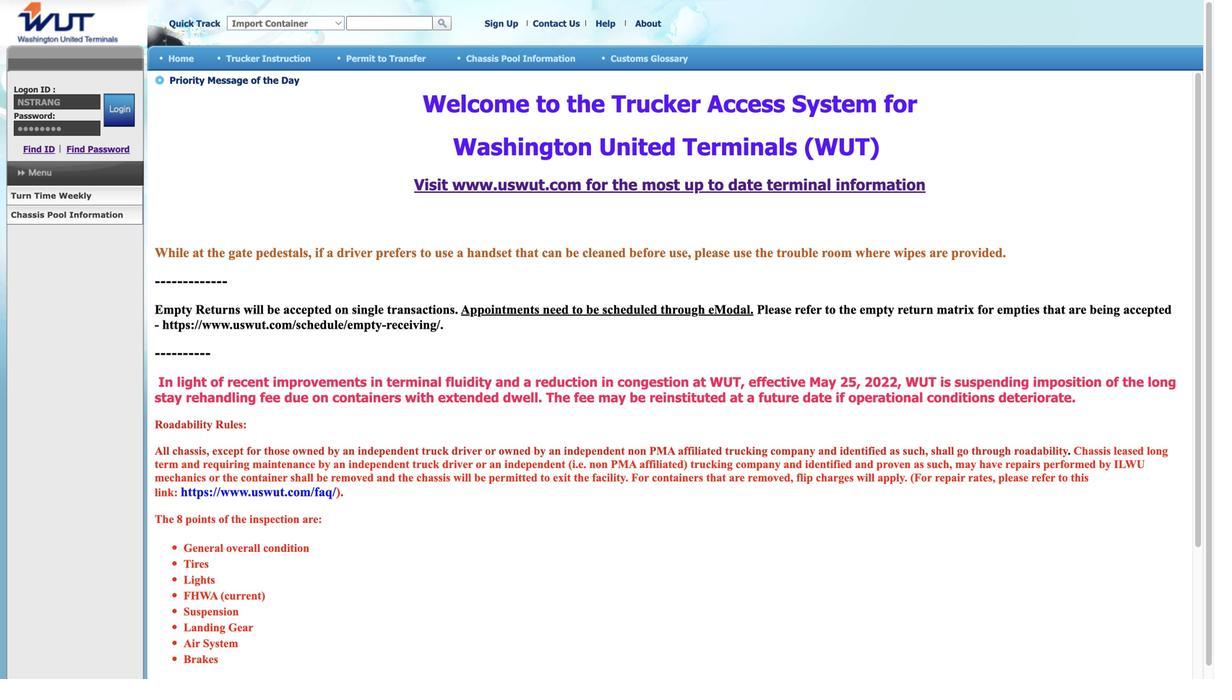 Task type: locate. For each thing, give the bounding box(es) containing it.
id for find
[[44, 144, 55, 154]]

up
[[506, 18, 518, 28]]

about
[[635, 18, 661, 28]]

help link
[[596, 18, 616, 28]]

pool
[[501, 53, 520, 63], [47, 210, 67, 220]]

to
[[378, 53, 387, 63]]

chassis pool information link
[[7, 206, 143, 225]]

0 vertical spatial pool
[[501, 53, 520, 63]]

1 horizontal spatial information
[[523, 53, 576, 63]]

sign up
[[485, 18, 518, 28]]

chassis pool information down up
[[466, 53, 576, 63]]

customs glossary
[[611, 53, 688, 63]]

information down weekly
[[69, 210, 123, 220]]

chassis
[[466, 53, 499, 63], [11, 210, 44, 220]]

1 vertical spatial information
[[69, 210, 123, 220]]

home
[[168, 53, 194, 63]]

id
[[41, 85, 50, 94], [44, 144, 55, 154]]

0 horizontal spatial find
[[23, 144, 42, 154]]

None password field
[[14, 121, 101, 136]]

logon
[[14, 85, 38, 94]]

1 vertical spatial pool
[[47, 210, 67, 220]]

1 horizontal spatial find
[[66, 144, 85, 154]]

1 horizontal spatial pool
[[501, 53, 520, 63]]

0 horizontal spatial chassis pool information
[[11, 210, 123, 220]]

track
[[196, 18, 220, 28]]

us
[[569, 18, 580, 28]]

find password link
[[66, 144, 130, 154]]

1 find from the left
[[23, 144, 42, 154]]

id down password:
[[44, 144, 55, 154]]

trucker instruction
[[226, 53, 311, 63]]

None text field
[[346, 16, 433, 30], [14, 94, 101, 109], [346, 16, 433, 30], [14, 94, 101, 109]]

login image
[[104, 94, 135, 127]]

0 vertical spatial chassis
[[466, 53, 499, 63]]

contact us
[[533, 18, 580, 28]]

find down password:
[[23, 144, 42, 154]]

weekly
[[59, 191, 92, 201]]

0 horizontal spatial chassis
[[11, 210, 44, 220]]

quick track
[[169, 18, 220, 28]]

1 vertical spatial id
[[44, 144, 55, 154]]

chassis down sign
[[466, 53, 499, 63]]

chassis pool information
[[466, 53, 576, 63], [11, 210, 123, 220]]

logon id :
[[14, 85, 56, 94]]

chassis pool information down "turn time weekly" link
[[11, 210, 123, 220]]

0 vertical spatial chassis pool information
[[466, 53, 576, 63]]

1 horizontal spatial chassis pool information
[[466, 53, 576, 63]]

find password
[[66, 144, 130, 154]]

contact
[[533, 18, 567, 28]]

pool down up
[[501, 53, 520, 63]]

information down the contact at top left
[[523, 53, 576, 63]]

1 vertical spatial chassis pool information
[[11, 210, 123, 220]]

find for find id
[[23, 144, 42, 154]]

information
[[523, 53, 576, 63], [69, 210, 123, 220]]

find left password at the top
[[66, 144, 85, 154]]

2 find from the left
[[66, 144, 85, 154]]

help
[[596, 18, 616, 28]]

find id link
[[23, 144, 55, 154]]

chassis down turn
[[11, 210, 44, 220]]

0 horizontal spatial information
[[69, 210, 123, 220]]

turn time weekly link
[[7, 186, 143, 206]]

time
[[34, 191, 56, 201]]

0 vertical spatial id
[[41, 85, 50, 94]]

1 vertical spatial chassis
[[11, 210, 44, 220]]

find
[[23, 144, 42, 154], [66, 144, 85, 154]]

pool down turn time weekly
[[47, 210, 67, 220]]

id left : on the top of page
[[41, 85, 50, 94]]

id for logon
[[41, 85, 50, 94]]

customs
[[611, 53, 648, 63]]

0 horizontal spatial pool
[[47, 210, 67, 220]]



Task type: vqa. For each thing, say whether or not it's contained in the screenshot.
"login" icon at the top of page
yes



Task type: describe. For each thing, give the bounding box(es) containing it.
sign up link
[[485, 18, 518, 28]]

1 horizontal spatial chassis
[[466, 53, 499, 63]]

instruction
[[262, 53, 311, 63]]

chassis pool information inside chassis pool information link
[[11, 210, 123, 220]]

find for find password
[[66, 144, 85, 154]]

about link
[[635, 18, 661, 28]]

permit to transfer
[[346, 53, 426, 63]]

permit
[[346, 53, 375, 63]]

chassis inside chassis pool information link
[[11, 210, 44, 220]]

0 vertical spatial information
[[523, 53, 576, 63]]

password:
[[14, 111, 55, 121]]

:
[[53, 85, 56, 94]]

transfer
[[389, 53, 426, 63]]

quick
[[169, 18, 194, 28]]

trucker
[[226, 53, 260, 63]]

turn time weekly
[[11, 191, 92, 201]]

glossary
[[651, 53, 688, 63]]

turn
[[11, 191, 32, 201]]

password
[[88, 144, 130, 154]]

find id
[[23, 144, 55, 154]]

sign
[[485, 18, 504, 28]]

contact us link
[[533, 18, 580, 28]]



